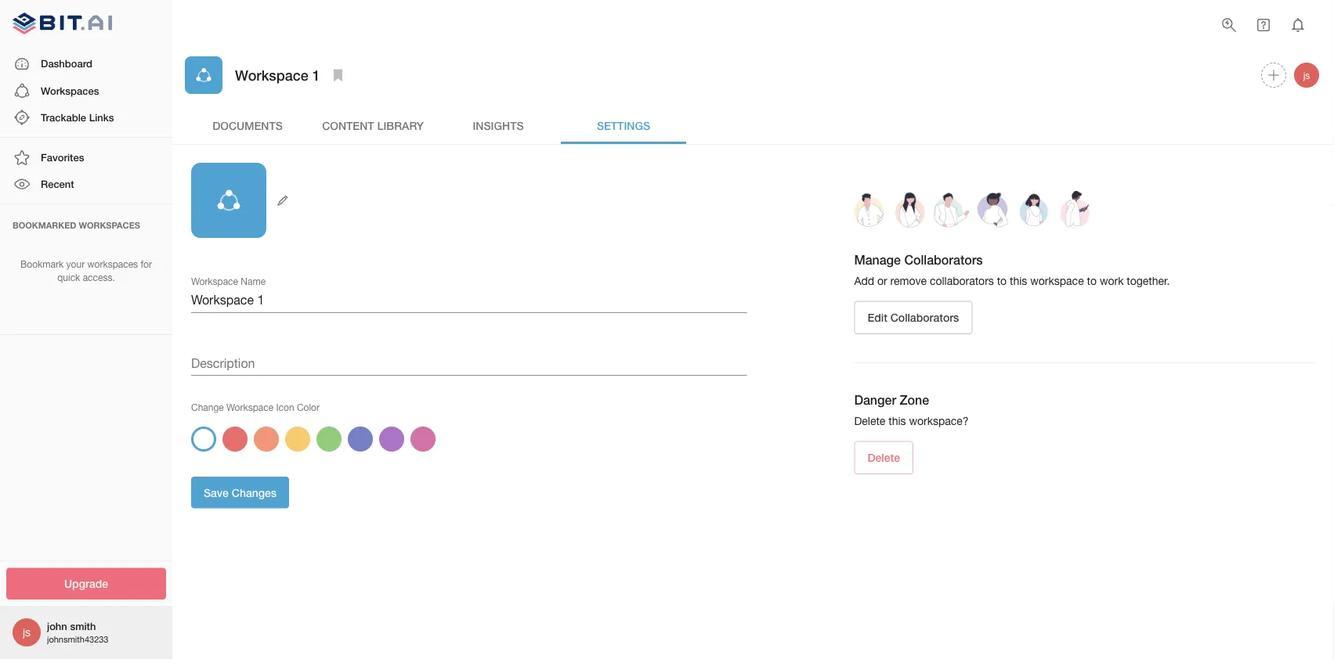 Task type: locate. For each thing, give the bounding box(es) containing it.
1 vertical spatial this
[[889, 415, 906, 428]]

together.
[[1127, 275, 1170, 288]]

1 vertical spatial collaborators
[[891, 312, 959, 325]]

delete
[[854, 415, 886, 428], [868, 452, 900, 465]]

tab list
[[185, 107, 1322, 144]]

collaborators inside manage collaborators add or remove collaborators to this workspace to work together.
[[905, 253, 983, 268]]

workspace
[[1031, 275, 1084, 288]]

content library
[[322, 119, 424, 132]]

favorites button
[[0, 144, 172, 171]]

work
[[1100, 275, 1124, 288]]

workspaces
[[79, 220, 140, 230]]

access.
[[83, 272, 115, 283]]

1 horizontal spatial this
[[1010, 275, 1028, 288]]

0 horizontal spatial to
[[997, 275, 1007, 288]]

0 vertical spatial js
[[1304, 70, 1311, 81]]

workspace left name
[[191, 276, 238, 287]]

workspace for workspace name
[[191, 276, 238, 287]]

workspace?
[[909, 415, 969, 428]]

collaborators inside button
[[891, 312, 959, 325]]

1 horizontal spatial to
[[1087, 275, 1097, 288]]

this left workspace
[[1010, 275, 1028, 288]]

changes
[[232, 486, 277, 499]]

insights
[[473, 119, 524, 132]]

0 horizontal spatial js
[[23, 627, 31, 639]]

workspace
[[235, 67, 309, 83], [191, 276, 238, 287], [227, 402, 274, 413]]

for
[[141, 259, 152, 270]]

john smith johnsmith43233
[[47, 621, 109, 645]]

color
[[297, 402, 320, 413]]

to right collaborators
[[997, 275, 1007, 288]]

0 horizontal spatial this
[[889, 415, 906, 428]]

change workspace icon color
[[191, 402, 320, 413]]

content library link
[[310, 107, 436, 144]]

this
[[1010, 275, 1028, 288], [889, 415, 906, 428]]

workspaces
[[87, 259, 138, 270]]

1 vertical spatial workspace
[[191, 276, 238, 287]]

0 vertical spatial collaborators
[[905, 253, 983, 268]]

collaborators down remove
[[891, 312, 959, 325]]

workspace for workspace 1
[[235, 67, 309, 83]]

workspace left "1"
[[235, 67, 309, 83]]

trackable links button
[[0, 104, 172, 131]]

edit collaborators
[[868, 312, 959, 325]]

change
[[191, 402, 224, 413]]

trackable links
[[41, 111, 114, 123]]

john
[[47, 621, 67, 633]]

bookmarked
[[13, 220, 76, 230]]

0 vertical spatial delete
[[854, 415, 886, 428]]

library
[[377, 119, 424, 132]]

bookmark image
[[329, 66, 348, 85]]

bookmark
[[20, 259, 64, 270]]

danger
[[854, 393, 897, 408]]

recent button
[[0, 171, 172, 198]]

1
[[312, 67, 320, 83]]

workspace left icon in the left bottom of the page
[[227, 402, 274, 413]]

2 vertical spatial workspace
[[227, 402, 274, 413]]

0 vertical spatial this
[[1010, 275, 1028, 288]]

bookmark your workspaces for quick access.
[[20, 259, 152, 283]]

0 vertical spatial workspace
[[235, 67, 309, 83]]

edit
[[868, 312, 888, 325]]

dashboard
[[41, 58, 92, 70]]

to left work
[[1087, 275, 1097, 288]]

collaborators up collaborators
[[905, 253, 983, 268]]

trackable
[[41, 111, 86, 123]]

js
[[1304, 70, 1311, 81], [23, 627, 31, 639]]

this down zone
[[889, 415, 906, 428]]

1 vertical spatial delete
[[868, 452, 900, 465]]

to
[[997, 275, 1007, 288], [1087, 275, 1097, 288]]

johnsmith43233
[[47, 635, 109, 645]]

add
[[854, 275, 875, 288]]

workspace name
[[191, 276, 266, 287]]

delete down the danger
[[854, 415, 886, 428]]

1 horizontal spatial js
[[1304, 70, 1311, 81]]

delete down the danger zone delete this workspace? on the right bottom of the page
[[868, 452, 900, 465]]

bookmarked workspaces
[[13, 220, 140, 230]]

collaborators
[[905, 253, 983, 268], [891, 312, 959, 325]]



Task type: describe. For each thing, give the bounding box(es) containing it.
Workspace Name text field
[[191, 288, 747, 313]]

collaborators for manage
[[905, 253, 983, 268]]

your
[[66, 259, 85, 270]]

delete button
[[854, 442, 914, 475]]

links
[[89, 111, 114, 123]]

danger zone delete this workspace?
[[854, 393, 969, 428]]

zone
[[900, 393, 930, 408]]

1 vertical spatial js
[[23, 627, 31, 639]]

remove
[[891, 275, 927, 288]]

documents link
[[185, 107, 310, 144]]

workspaces
[[41, 84, 99, 97]]

documents
[[212, 119, 283, 132]]

collaborators for edit
[[891, 312, 959, 325]]

upgrade
[[64, 578, 108, 591]]

Workspace Description text field
[[191, 351, 747, 376]]

save changes
[[204, 486, 277, 499]]

name
[[241, 276, 266, 287]]

collaborators
[[930, 275, 994, 288]]

this inside manage collaborators add or remove collaborators to this workspace to work together.
[[1010, 275, 1028, 288]]

tab list containing documents
[[185, 107, 1322, 144]]

2 to from the left
[[1087, 275, 1097, 288]]

workspace 1
[[235, 67, 320, 83]]

favorites
[[41, 151, 84, 164]]

upgrade button
[[6, 569, 166, 600]]

1 to from the left
[[997, 275, 1007, 288]]

content
[[322, 119, 374, 132]]

save changes button
[[191, 477, 289, 509]]

js button
[[1292, 60, 1322, 90]]

settings link
[[561, 107, 686, 144]]

quick
[[57, 272, 80, 283]]

smith
[[70, 621, 96, 633]]

this inside the danger zone delete this workspace?
[[889, 415, 906, 428]]

manage
[[854, 253, 901, 268]]

insights link
[[436, 107, 561, 144]]

js inside js button
[[1304, 70, 1311, 81]]

dashboard button
[[0, 51, 172, 77]]

manage collaborators add or remove collaborators to this workspace to work together.
[[854, 253, 1170, 288]]

workspaces button
[[0, 77, 172, 104]]

icon
[[276, 402, 294, 413]]

delete inside the danger zone delete this workspace?
[[854, 415, 886, 428]]

save
[[204, 486, 229, 499]]

settings
[[597, 119, 650, 132]]

delete inside button
[[868, 452, 900, 465]]

edit collaborators button
[[854, 301, 973, 335]]

or
[[878, 275, 888, 288]]

recent
[[41, 178, 74, 190]]



Task type: vqa. For each thing, say whether or not it's contained in the screenshot.
js inside Button
yes



